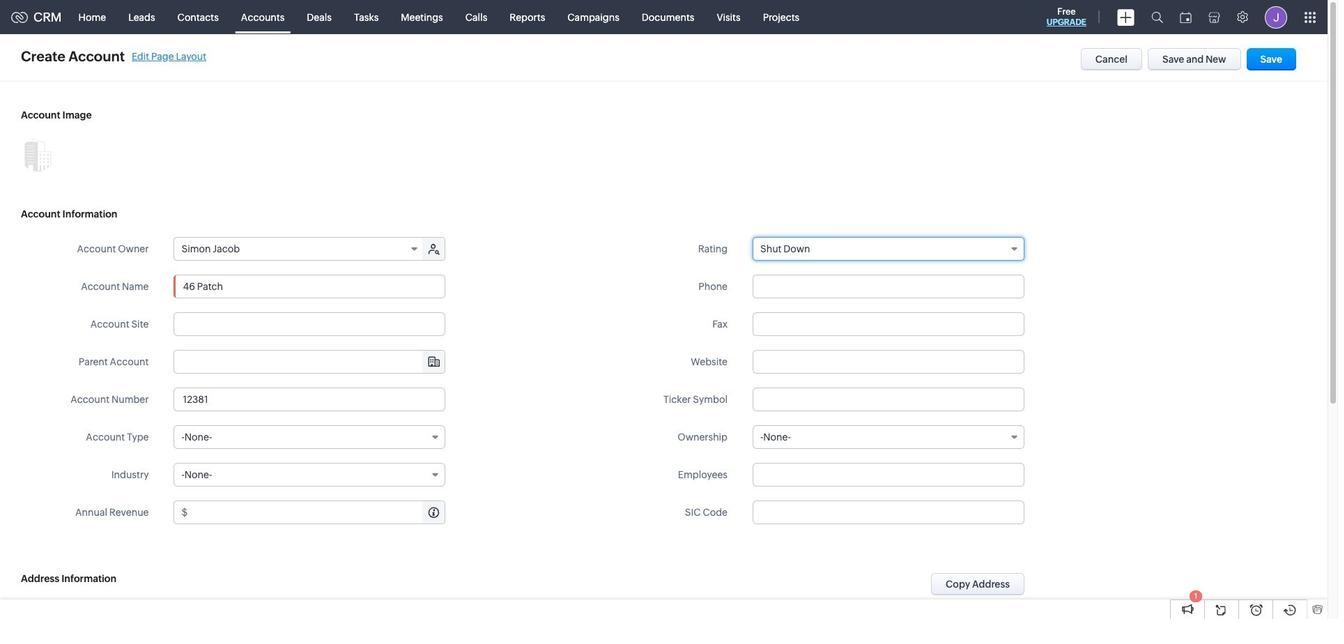 Task type: vqa. For each thing, say whether or not it's contained in the screenshot.
the image
yes



Task type: describe. For each thing, give the bounding box(es) containing it.
search element
[[1144, 0, 1172, 34]]

logo image
[[11, 12, 28, 23]]

profile image
[[1266, 6, 1288, 28]]

calendar image
[[1181, 12, 1192, 23]]

create menu element
[[1109, 0, 1144, 34]]



Task type: locate. For each thing, give the bounding box(es) containing it.
search image
[[1152, 11, 1164, 23]]

image image
[[21, 138, 54, 172]]

None text field
[[174, 275, 446, 298], [753, 275, 1025, 298], [174, 312, 446, 336], [753, 463, 1025, 487], [753, 501, 1025, 524], [174, 275, 446, 298], [753, 275, 1025, 298], [174, 312, 446, 336], [753, 463, 1025, 487], [753, 501, 1025, 524]]

None text field
[[753, 312, 1025, 336], [753, 350, 1025, 374], [175, 351, 445, 373], [174, 388, 446, 411], [753, 388, 1025, 411], [190, 501, 445, 524], [753, 312, 1025, 336], [753, 350, 1025, 374], [175, 351, 445, 373], [174, 388, 446, 411], [753, 388, 1025, 411], [190, 501, 445, 524]]

create menu image
[[1118, 9, 1135, 25]]

profile element
[[1257, 0, 1296, 34]]

None field
[[753, 237, 1025, 261], [175, 238, 424, 260], [175, 351, 445, 373], [174, 425, 446, 449], [753, 425, 1025, 449], [174, 463, 446, 487], [753, 237, 1025, 261], [175, 238, 424, 260], [175, 351, 445, 373], [174, 425, 446, 449], [753, 425, 1025, 449], [174, 463, 446, 487]]



